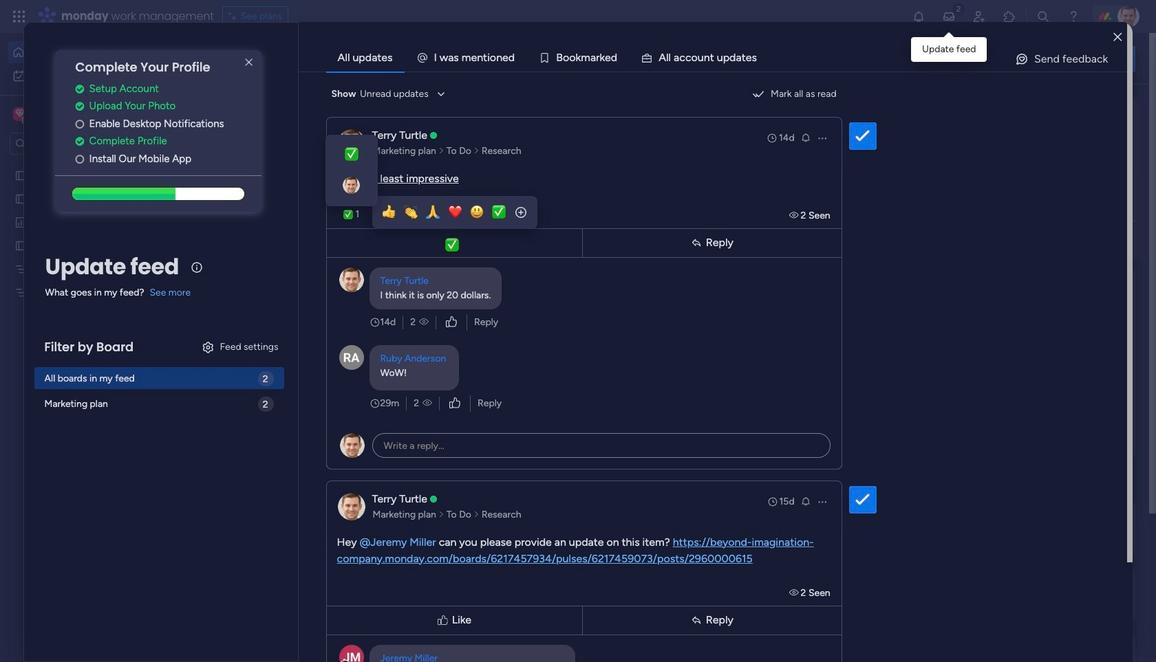 Task type: vqa. For each thing, say whether or not it's contained in the screenshot.
list box
yes



Task type: locate. For each thing, give the bounding box(es) containing it.
0 vertical spatial slider arrow image
[[438, 144, 444, 158]]

search everything image
[[1036, 10, 1050, 23]]

workspace image
[[15, 107, 25, 122]]

reminder image for options image
[[800, 496, 811, 507]]

v2 seen image
[[419, 316, 429, 329], [423, 397, 432, 410], [789, 587, 801, 599]]

reminder image
[[800, 132, 811, 143], [800, 496, 811, 507]]

tab
[[326, 44, 404, 72]]

1 vertical spatial slider arrow image
[[438, 508, 444, 522]]

0 vertical spatial dapulse x slim image
[[241, 54, 257, 71]]

v2 seen image
[[789, 210, 801, 221]]

list box
[[0, 161, 175, 490]]

1 horizontal spatial add to favorites image
[[633, 252, 647, 265]]

option
[[8, 41, 167, 63], [8, 65, 167, 87], [0, 163, 175, 165]]

0 vertical spatial check circle image
[[75, 101, 84, 112]]

reminder image left options image
[[800, 496, 811, 507]]

option up workspace selection element
[[8, 65, 167, 87]]

contact sales element
[[929, 634, 1135, 663]]

2 vertical spatial v2 seen image
[[789, 587, 801, 599]]

0 vertical spatial v2 seen image
[[419, 316, 429, 329]]

0 horizontal spatial dapulse x slim image
[[241, 54, 257, 71]]

0 vertical spatial reminder image
[[800, 132, 811, 143]]

check circle image
[[75, 84, 84, 94]]

check circle image
[[75, 101, 84, 112], [75, 136, 84, 147]]

notifications image
[[912, 10, 926, 23]]

1 vertical spatial option
[[8, 65, 167, 87]]

close image
[[1114, 32, 1122, 42]]

1 reminder image from the top
[[800, 132, 811, 143]]

0 vertical spatial slider arrow image
[[473, 144, 479, 158]]

v2 seen image for v2 like image to the bottom
[[423, 397, 432, 410]]

circle o image
[[75, 154, 84, 164]]

circle o image
[[75, 119, 84, 129]]

0 horizontal spatial slider arrow image
[[438, 144, 444, 158]]

1 vertical spatial check circle image
[[75, 136, 84, 147]]

option up check circle image
[[8, 41, 167, 63]]

2 check circle image from the top
[[75, 136, 84, 147]]

help center element
[[929, 568, 1135, 623]]

check circle image down check circle image
[[75, 101, 84, 112]]

add to favorites image
[[408, 252, 422, 265], [633, 252, 647, 265]]

1 vertical spatial slider arrow image
[[473, 508, 479, 522]]

reminder image left options icon
[[800, 132, 811, 143]]

1 vertical spatial reminder image
[[800, 496, 811, 507]]

0 horizontal spatial add to favorites image
[[408, 252, 422, 265]]

2 add to favorites image from the left
[[633, 252, 647, 265]]

slider arrow image
[[473, 144, 479, 158], [438, 508, 444, 522]]

v2 bolt switch image
[[1047, 51, 1055, 66]]

2 reminder image from the top
[[800, 496, 811, 507]]

update feed image
[[942, 10, 956, 23]]

dapulse x slim image
[[241, 54, 257, 71], [1115, 100, 1131, 116]]

tab list
[[326, 44, 1127, 72]]

v2 like image
[[446, 315, 457, 330], [449, 396, 460, 411]]

2 vertical spatial option
[[0, 163, 175, 165]]

slider arrow image
[[438, 144, 444, 158], [473, 508, 479, 522]]

select product image
[[12, 10, 26, 23]]

public board image
[[14, 192, 28, 205], [14, 239, 28, 252], [455, 251, 470, 266], [680, 251, 695, 266]]

1 vertical spatial v2 like image
[[449, 396, 460, 411]]

check circle image up circle o image on the top left of page
[[75, 136, 84, 147]]

1 horizontal spatial dapulse x slim image
[[1115, 100, 1131, 116]]

option down search in workspace field
[[0, 163, 175, 165]]

1 vertical spatial v2 seen image
[[423, 397, 432, 410]]

v2 seen image for the topmost v2 like image
[[419, 316, 429, 329]]



Task type: describe. For each thing, give the bounding box(es) containing it.
getting started element
[[929, 502, 1135, 557]]

close recently visited image
[[213, 112, 229, 129]]

public dashboard image
[[14, 215, 28, 228]]

remove from favorites image
[[408, 420, 422, 434]]

2 element
[[351, 518, 368, 535]]

workspace selection element
[[13, 106, 115, 124]]

1 add to favorites image from the left
[[408, 252, 422, 265]]

0 vertical spatial v2 like image
[[446, 315, 457, 330]]

1 vertical spatial dapulse x slim image
[[1115, 100, 1131, 116]]

workspace image
[[13, 107, 27, 122]]

monday marketplace image
[[1003, 10, 1016, 23]]

1 horizontal spatial slider arrow image
[[473, 508, 479, 522]]

1 horizontal spatial slider arrow image
[[473, 144, 479, 158]]

quick search results list box
[[213, 129, 896, 480]]

public board image
[[14, 169, 28, 182]]

give feedback image
[[1015, 52, 1029, 66]]

options image
[[817, 132, 828, 143]]

v2 user feedback image
[[940, 51, 950, 67]]

templates image image
[[941, 277, 1123, 372]]

reminder image for options icon
[[800, 132, 811, 143]]

terry turtle image
[[1118, 6, 1140, 28]]

help image
[[1067, 10, 1080, 23]]

2 image
[[952, 1, 965, 16]]

0 horizontal spatial slider arrow image
[[438, 508, 444, 522]]

0 vertical spatial option
[[8, 41, 167, 63]]

1 check circle image from the top
[[75, 101, 84, 112]]

see plans image
[[228, 9, 241, 24]]

options image
[[817, 496, 828, 508]]

invite members image
[[972, 10, 986, 23]]

Search in workspace field
[[29, 136, 115, 152]]



